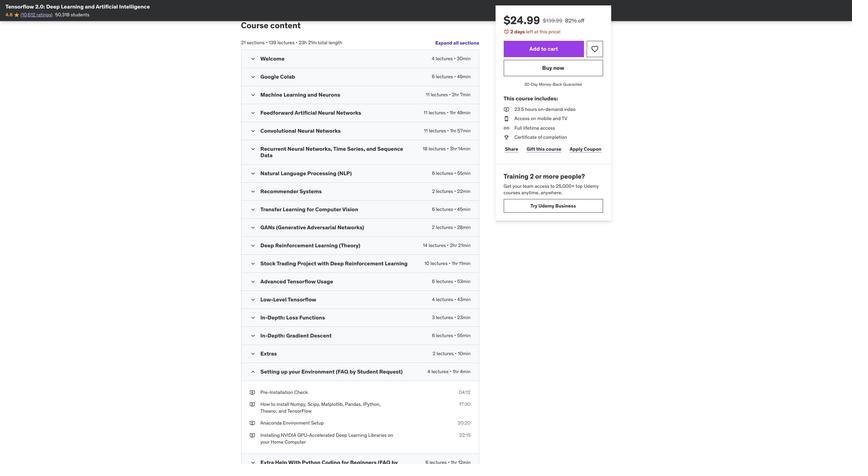 Task type: vqa. For each thing, say whether or not it's contained in the screenshot.
2 LECTURES • 10MIN
yes



Task type: locate. For each thing, give the bounding box(es) containing it.
and right the series, on the top left of the page
[[367, 145, 376, 152]]

lectures for in-depth: gradient descent
[[436, 332, 454, 339]]

small image
[[250, 74, 257, 80], [250, 146, 257, 153], [250, 170, 257, 177], [250, 188, 257, 195], [250, 206, 257, 213], [250, 278, 257, 285], [250, 296, 257, 303], [250, 460, 257, 464]]

2 up 6 lectures • 45min
[[432, 188, 435, 194]]

6 small image from the top
[[250, 242, 257, 249]]

1 vertical spatial your
[[289, 368, 300, 375]]

2 left or
[[530, 172, 534, 180]]

2 vertical spatial tensorflow
[[288, 296, 317, 303]]

artificial up convolutional neural networks
[[295, 109, 317, 116]]

2 6 lectures • 55min from the top
[[432, 332, 471, 339]]

depth: up extras
[[268, 332, 285, 339]]

to inside how to install numpy, scipy, matplotlib, pandas, ipython, theano, and tensorflow
[[271, 401, 276, 408]]

30-day money-back guarantee
[[525, 82, 583, 87]]

17:30
[[459, 401, 471, 408]]

2 up the 4 lectures • 1hr 4min
[[433, 351, 436, 357]]

udemy right "top"
[[584, 183, 599, 189]]

wishlist image
[[591, 45, 599, 53]]

access
[[515, 115, 530, 122]]

5 small image from the top
[[250, 224, 257, 231]]

artificial
[[96, 3, 118, 10], [295, 109, 317, 116]]

computer right the for on the top left of page
[[315, 206, 341, 213]]

0 vertical spatial computer
[[315, 206, 341, 213]]

1 vertical spatial 2hr
[[450, 242, 457, 248]]

4 small image from the top
[[250, 128, 257, 135]]

to left cart
[[542, 45, 547, 52]]

lectures for setting up your environment (faq by student request)
[[432, 369, 449, 375]]

access down mobile
[[541, 125, 555, 131]]

6 lectures • 55min down 3 lectures • 23min
[[432, 332, 471, 339]]

6 up 2 lectures • 22min
[[432, 170, 435, 176]]

• left 28min
[[455, 224, 456, 230]]

lectures up 2 lectures • 28min
[[436, 206, 453, 212]]

tensorflow up (10,612 on the left of page
[[5, 3, 34, 10]]

xsmall image
[[504, 115, 509, 122], [250, 389, 255, 396], [250, 401, 255, 408], [250, 420, 255, 427]]

add to cart button
[[504, 41, 584, 57]]

lectures for transfer learning for computer vision
[[436, 206, 453, 212]]

reinforcement down (generative
[[275, 242, 314, 249]]

2 for recommender systems
[[432, 188, 435, 194]]

1 horizontal spatial reinforcement
[[345, 260, 384, 267]]

4 6 from the top
[[432, 278, 435, 284]]

0 vertical spatial your
[[513, 183, 522, 189]]

feedforward
[[261, 109, 294, 116]]

try
[[531, 203, 538, 209]]

networks,
[[306, 145, 332, 152]]

lectures for recommender systems
[[436, 188, 453, 194]]

on inside "installing nvidia gpu-accelerated deep learning libraries on your home computer"
[[388, 432, 393, 438]]

1hr for feedforward artificial neural networks
[[450, 110, 456, 116]]

1 vertical spatial 49min
[[457, 110, 471, 116]]

deep right accelerated
[[336, 432, 347, 438]]

deep inside "installing nvidia gpu-accelerated deep learning libraries on your home computer"
[[336, 432, 347, 438]]

access down or
[[535, 183, 550, 189]]

11 lectures • 2hr 7min
[[426, 92, 471, 98]]

• left 23min
[[455, 314, 456, 321]]

1 horizontal spatial sections
[[460, 40, 479, 46]]

and down install
[[279, 408, 287, 414]]

10 small image from the top
[[250, 351, 257, 357]]

1 small image from the top
[[250, 56, 257, 62]]

$24.99 $139.99 82% off
[[504, 13, 585, 27]]

learning left libraries
[[349, 432, 367, 438]]

0 horizontal spatial on
[[388, 432, 393, 438]]

1 vertical spatial computer
[[285, 439, 306, 445]]

theano,
[[261, 408, 278, 414]]

• up 2 lectures • 10min
[[455, 332, 456, 339]]

0 vertical spatial tensorflow
[[5, 3, 34, 10]]

2 depth: from the top
[[268, 332, 285, 339]]

2hr for machine learning and neurons
[[452, 92, 459, 98]]

udemy
[[584, 183, 599, 189], [539, 203, 555, 209]]

your inside "installing nvidia gpu-accelerated deep learning libraries on your home computer"
[[261, 439, 270, 445]]

1 horizontal spatial on
[[531, 115, 537, 122]]

your
[[513, 183, 522, 189], [289, 368, 300, 375], [261, 439, 270, 445]]

3 lectures • 23min
[[432, 314, 471, 321]]

1hr left 11min at the right of the page
[[452, 260, 458, 266]]

• for machine learning and neurons
[[449, 92, 451, 98]]

21
[[241, 40, 246, 46]]

0 vertical spatial reinforcement
[[275, 242, 314, 249]]

• for natural language processing (nlp)
[[455, 170, 456, 176]]

1hr for stock trading project with deep reinforcement learning
[[452, 260, 458, 266]]

sections right all
[[460, 40, 479, 46]]

0 vertical spatial in-
[[261, 314, 268, 321]]

0 vertical spatial 2hr
[[452, 92, 459, 98]]

1 vertical spatial in-
[[261, 332, 268, 339]]

gift this course link
[[526, 142, 563, 156]]

3
[[432, 314, 435, 321]]

• left the 10min
[[455, 351, 457, 357]]

1 6 lectures • 55min from the top
[[432, 170, 471, 176]]

xsmall image left how
[[250, 401, 255, 408]]

2 lectures • 22min
[[432, 188, 471, 194]]

6 for computer
[[432, 206, 435, 212]]

feedforward artificial neural networks
[[261, 109, 362, 116]]

1 depth: from the top
[[268, 314, 285, 321]]

0 vertical spatial access
[[541, 125, 555, 131]]

1 vertical spatial networks
[[316, 127, 341, 134]]

environment
[[302, 368, 335, 375], [283, 420, 310, 426]]

small image for setting up your environment (faq by student request)
[[250, 369, 257, 375]]

• left 57min
[[448, 128, 449, 134]]

4.6
[[5, 12, 13, 18]]

and inside how to install numpy, scipy, matplotlib, pandas, ipython, theano, and tensorflow
[[279, 408, 287, 414]]

1 horizontal spatial course
[[546, 146, 562, 152]]

6 for descent
[[432, 332, 435, 339]]

• down 4 lectures • 30min
[[454, 74, 456, 80]]

reinforcement down (theory)
[[345, 260, 384, 267]]

1hr
[[450, 110, 456, 116], [450, 128, 457, 134], [452, 260, 458, 266], [453, 369, 459, 375]]

to up anywhere.
[[551, 183, 555, 189]]

convolutional
[[261, 127, 297, 134]]

4 small image from the top
[[250, 188, 257, 195]]

55min for natural language processing (nlp)
[[458, 170, 471, 176]]

1 horizontal spatial to
[[542, 45, 547, 52]]

• for stock trading project with deep reinforcement learning
[[449, 260, 451, 266]]

1hr left 57min
[[450, 128, 457, 134]]

6 up 2 lectures • 28min
[[432, 206, 435, 212]]

1 vertical spatial 55min
[[458, 332, 471, 339]]

lectures right 139
[[278, 40, 295, 46]]

day
[[531, 82, 538, 87]]

recommender systems
[[261, 188, 322, 195]]

57min
[[458, 128, 471, 134]]

1 vertical spatial 11
[[424, 110, 428, 116]]

2 up 14 lectures • 2hr 21min
[[432, 224, 435, 230]]

lectures right 14
[[429, 242, 446, 248]]

on right libraries
[[388, 432, 393, 438]]

course down completion
[[546, 146, 562, 152]]

networks
[[336, 109, 362, 116], [316, 127, 341, 134]]

welcome
[[261, 55, 285, 62]]

• for convolutional neural networks
[[448, 128, 449, 134]]

2 49min from the top
[[457, 110, 471, 116]]

2 vertical spatial to
[[271, 401, 276, 408]]

advanced
[[261, 278, 286, 285]]

neural down feedforward artificial neural networks
[[298, 127, 315, 134]]

lectures up 2 lectures • 22min
[[436, 170, 454, 176]]

1 horizontal spatial udemy
[[584, 183, 599, 189]]

0 vertical spatial to
[[542, 45, 547, 52]]

11 small image from the top
[[250, 369, 257, 375]]

1 vertical spatial this
[[537, 146, 545, 152]]

training
[[504, 172, 529, 180]]

try udemy business
[[531, 203, 576, 209]]

depth: for gradient
[[268, 332, 285, 339]]

0 vertical spatial artificial
[[96, 3, 118, 10]]

to inside add to cart button
[[542, 45, 547, 52]]

xsmall image left 'installing' on the bottom left of page
[[250, 432, 255, 439]]

xsmall image down this
[[504, 106, 509, 113]]

2 in- from the top
[[261, 332, 268, 339]]

1 vertical spatial reinforcement
[[345, 260, 384, 267]]

1 small image from the top
[[250, 74, 257, 80]]

lectures up 6 lectures • 45min
[[436, 188, 453, 194]]

udemy right try
[[539, 203, 555, 209]]

1hr for convolutional neural networks
[[450, 128, 457, 134]]

• left 11min at the right of the page
[[449, 260, 451, 266]]

stock
[[261, 260, 276, 267]]

7 small image from the top
[[250, 260, 257, 267]]

lectures for low-level tensorflow
[[436, 296, 453, 303]]

to for how to install numpy, scipy, matplotlib, pandas, ipython, theano, and tensorflow
[[271, 401, 276, 408]]

courses
[[504, 190, 521, 196]]

4min
[[460, 369, 471, 375]]

lectures up 11 lectures • 1hr 57min
[[429, 110, 446, 116]]

11 for networks
[[424, 110, 428, 116]]

buy now
[[543, 64, 565, 71]]

tensorflow down project
[[287, 278, 316, 285]]

0 horizontal spatial sections
[[247, 40, 265, 46]]

ipython,
[[363, 401, 381, 408]]

11 up 11 lectures • 1hr 57min
[[424, 110, 428, 116]]

0 vertical spatial 49min
[[457, 74, 471, 80]]

1 horizontal spatial computer
[[315, 206, 341, 213]]

0 horizontal spatial udemy
[[539, 203, 555, 209]]

• for gans (generative adversarial networks)
[[455, 224, 456, 230]]

2 horizontal spatial to
[[551, 183, 555, 189]]

tensorflow down advanced tensorflow usage
[[288, 296, 317, 303]]

adversarial
[[307, 224, 337, 231]]

sequence
[[378, 145, 404, 152]]

• left "45min" on the top of the page
[[455, 206, 456, 212]]

completion
[[544, 134, 568, 140]]

6 down 3
[[432, 332, 435, 339]]

lectures for deep reinforcement learning (theory)
[[429, 242, 446, 248]]

days
[[515, 29, 525, 35]]

pre-
[[261, 389, 270, 395]]

1 vertical spatial on
[[388, 432, 393, 438]]

0 vertical spatial this
[[540, 29, 548, 35]]

lectures up 11 lectures • 2hr 7min
[[436, 74, 453, 80]]

55min
[[458, 170, 471, 176], [458, 332, 471, 339]]

udemy inside training 2 or more people? get your team access to 25,000+ top udemy courses anytime, anywhere.
[[584, 183, 599, 189]]

2hr left 7min
[[452, 92, 459, 98]]

tv
[[562, 115, 568, 122]]

23.5 hours on-demand video
[[515, 106, 576, 112]]

gift
[[527, 146, 536, 152]]

4 for setting up your environment (faq by student request)
[[428, 369, 431, 375]]

6 lectures • 49min
[[432, 74, 471, 80]]

0 horizontal spatial your
[[261, 439, 270, 445]]

23.5
[[515, 106, 524, 112]]

convolutional neural networks
[[261, 127, 341, 134]]

0 vertical spatial 55min
[[458, 170, 471, 176]]

how
[[261, 401, 270, 408]]

0 vertical spatial on
[[531, 115, 537, 122]]

in- for in-depth: loss functions
[[261, 314, 268, 321]]

networks down neurons
[[336, 109, 362, 116]]

neural down convolutional neural networks
[[288, 145, 305, 152]]

lectures for advanced tensorflow usage
[[436, 278, 453, 284]]

xsmall image left pre-
[[250, 389, 255, 396]]

lectures down 10 lectures • 1hr 11min
[[436, 278, 453, 284]]

• up 2 lectures • 22min
[[455, 170, 456, 176]]

4 for low-level tensorflow
[[432, 296, 435, 303]]

computer
[[315, 206, 341, 213], [285, 439, 306, 445]]

learning left 10
[[385, 260, 408, 267]]

transfer
[[261, 206, 282, 213]]

to
[[542, 45, 547, 52], [551, 183, 555, 189], [271, 401, 276, 408]]

recurrent neural networks, time series, and sequence data
[[261, 145, 404, 159]]

1 vertical spatial access
[[535, 183, 550, 189]]

0 vertical spatial 4
[[432, 56, 435, 62]]

3 small image from the top
[[250, 110, 257, 117]]

20:20
[[458, 420, 471, 426]]

1 vertical spatial 6 lectures • 55min
[[432, 332, 471, 339]]

2 vertical spatial 4
[[428, 369, 431, 375]]

your right up
[[289, 368, 300, 375]]

stock trading project with deep reinforcement learning
[[261, 260, 408, 267]]

• left 3hr
[[447, 146, 449, 152]]

2 sections from the left
[[460, 40, 479, 46]]

9 small image from the top
[[250, 332, 257, 339]]

1 vertical spatial to
[[551, 183, 555, 189]]

6 lectures • 55min up 2 lectures • 22min
[[432, 170, 471, 176]]

this right the gift
[[537, 146, 545, 152]]

environment left (faq
[[302, 368, 335, 375]]

2 small image from the top
[[250, 146, 257, 153]]

$139.99
[[543, 17, 563, 24]]

• left 53min
[[455, 278, 456, 284]]

guarantee
[[564, 82, 583, 87]]

xsmall image for certificate
[[504, 134, 509, 141]]

0 vertical spatial depth:
[[268, 314, 285, 321]]

2hr
[[452, 92, 459, 98], [450, 242, 457, 248]]

• for recurrent neural networks, time series, and sequence data
[[447, 146, 449, 152]]

neural for networks
[[298, 127, 315, 134]]

• for low-level tensorflow
[[455, 296, 456, 303]]

0 vertical spatial udemy
[[584, 183, 599, 189]]

your down 'installing' on the bottom left of page
[[261, 439, 270, 445]]

2 6 from the top
[[432, 170, 435, 176]]

lectures for extras
[[437, 351, 454, 357]]

0 vertical spatial course
[[516, 95, 534, 102]]

5 small image from the top
[[250, 206, 257, 213]]

lectures down 2 lectures • 10min
[[432, 369, 449, 375]]

computer down "nvidia"
[[285, 439, 306, 445]]

0 vertical spatial 6 lectures • 55min
[[432, 170, 471, 176]]

2 horizontal spatial your
[[513, 183, 522, 189]]

small image for in-depth: loss functions
[[250, 314, 257, 321]]

1 vertical spatial course
[[546, 146, 562, 152]]

• for in-depth: loss functions
[[455, 314, 456, 321]]

2 small image from the top
[[250, 92, 257, 98]]

0 vertical spatial 11
[[426, 92, 430, 98]]

• for google colab
[[454, 74, 456, 80]]

2 55min from the top
[[458, 332, 471, 339]]

machine
[[261, 91, 283, 98]]

1hr down 11 lectures • 2hr 7min
[[450, 110, 456, 116]]

3 small image from the top
[[250, 170, 257, 177]]

on-
[[539, 106, 546, 112]]

depth: left loss
[[268, 314, 285, 321]]

55min for in-depth: gradient descent
[[458, 332, 471, 339]]

for
[[307, 206, 314, 213]]

neural for networks,
[[288, 145, 305, 152]]

1 55min from the top
[[458, 170, 471, 176]]

49min down 30min
[[457, 74, 471, 80]]

1 vertical spatial neural
[[298, 127, 315, 134]]

lectures for feedforward artificial neural networks
[[429, 110, 446, 116]]

1 vertical spatial 4
[[432, 296, 435, 303]]

• left 43min
[[455, 296, 456, 303]]

gift this course
[[527, 146, 562, 152]]

lectures up 18 lectures • 3hr 14min
[[429, 128, 446, 134]]

project
[[298, 260, 316, 267]]

1 vertical spatial artificial
[[295, 109, 317, 116]]

artificial left intelligence
[[96, 3, 118, 10]]

and
[[85, 3, 95, 10], [308, 91, 318, 98], [553, 115, 561, 122], [367, 145, 376, 152], [279, 408, 287, 414]]

2 vertical spatial neural
[[288, 145, 305, 152]]

recurrent
[[261, 145, 286, 152]]

lectures up 14 lectures • 2hr 21min
[[436, 224, 453, 230]]

expand
[[436, 40, 453, 46]]

lectures for machine learning and neurons
[[431, 92, 448, 98]]

11 up 11 lectures • 1hr 49min at the top of page
[[426, 92, 430, 98]]

3 6 from the top
[[432, 206, 435, 212]]

small image for in-depth: gradient descent
[[250, 332, 257, 339]]

xsmall image
[[504, 106, 509, 113], [504, 125, 509, 132], [504, 134, 509, 141], [250, 432, 255, 439]]

small image for stock trading project with deep reinforcement learning
[[250, 260, 257, 267]]

0 horizontal spatial to
[[271, 401, 276, 408]]

22:15
[[460, 432, 471, 438]]

lectures down expand
[[436, 56, 453, 62]]

small image
[[250, 56, 257, 62], [250, 92, 257, 98], [250, 110, 257, 117], [250, 128, 257, 135], [250, 224, 257, 231], [250, 242, 257, 249], [250, 260, 257, 267], [250, 314, 257, 321], [250, 332, 257, 339], [250, 351, 257, 357], [250, 369, 257, 375]]

• up 11 lectures • 1hr 57min
[[447, 110, 449, 116]]

6 small image from the top
[[250, 278, 257, 285]]

• left 22min
[[455, 188, 456, 194]]

8 small image from the top
[[250, 314, 257, 321]]

anaconda
[[261, 420, 282, 426]]

installing
[[261, 432, 280, 438]]

neural down neurons
[[318, 109, 335, 116]]

anywhere.
[[541, 190, 563, 196]]

11 up 18
[[424, 128, 428, 134]]

0 horizontal spatial computer
[[285, 439, 306, 445]]

1 vertical spatial depth:
[[268, 332, 285, 339]]

environment down tensorflow
[[283, 420, 310, 426]]

lectures down 6 lectures • 53min
[[436, 296, 453, 303]]

libraries
[[368, 432, 387, 438]]

1 in- from the top
[[261, 314, 268, 321]]

in- for in-depth: gradient descent
[[261, 332, 268, 339]]

2 vertical spatial your
[[261, 439, 270, 445]]

price!
[[549, 29, 561, 35]]

xsmall image left 'anaconda'
[[250, 420, 255, 427]]

lectures right 18
[[429, 146, 446, 152]]

2 for extras
[[433, 351, 436, 357]]

• for setting up your environment (faq by student request)
[[450, 369, 452, 375]]

sections inside 'dropdown button'
[[460, 40, 479, 46]]

sections right 21
[[247, 40, 265, 46]]

students
[[71, 12, 89, 18]]

on up full lifetime access
[[531, 115, 537, 122]]

0 horizontal spatial course
[[516, 95, 534, 102]]

cart
[[548, 45, 559, 52]]

5 6 from the top
[[432, 332, 435, 339]]

xsmall image for full
[[504, 125, 509, 132]]

small image for recurrent
[[250, 146, 257, 153]]

• left 21min
[[447, 242, 449, 248]]

transfer learning for computer vision
[[261, 206, 358, 213]]

6 lectures • 55min for natural language processing (nlp)
[[432, 170, 471, 176]]

extras
[[261, 350, 277, 357]]

55min up 22min
[[458, 170, 471, 176]]

11 lectures • 1hr 57min
[[424, 128, 471, 134]]

• left 7min
[[449, 92, 451, 98]]

to up theano,
[[271, 401, 276, 408]]

xsmall image for pre-installation check
[[250, 389, 255, 396]]

7 small image from the top
[[250, 296, 257, 303]]

neural inside recurrent neural networks, time series, and sequence data
[[288, 145, 305, 152]]



Task type: describe. For each thing, give the bounding box(es) containing it.
coupon
[[584, 146, 602, 152]]

series,
[[347, 145, 365, 152]]

xsmall image left access
[[504, 115, 509, 122]]

advanced tensorflow usage
[[261, 278, 333, 285]]

team
[[523, 183, 534, 189]]

installing nvidia gpu-accelerated deep learning libraries on your home computer
[[261, 432, 393, 445]]

11 for neurons
[[426, 92, 430, 98]]

11min
[[459, 260, 471, 266]]

small image for recommender
[[250, 188, 257, 195]]

28min
[[457, 224, 471, 230]]

colab
[[280, 73, 295, 80]]

lectures for google colab
[[436, 74, 453, 80]]

natural
[[261, 170, 280, 177]]

21min
[[458, 242, 471, 248]]

xsmall image for 23.5
[[504, 106, 509, 113]]

full
[[515, 125, 523, 131]]

lectures for recurrent neural networks, time series, and sequence data
[[429, 146, 446, 152]]

learning down "colab"
[[284, 91, 307, 98]]

18
[[423, 146, 428, 152]]

time
[[334, 145, 346, 152]]

8 small image from the top
[[250, 460, 257, 464]]

small image for convolutional neural networks
[[250, 128, 257, 135]]

4 for welcome
[[432, 56, 435, 62]]

or
[[536, 172, 542, 180]]

access inside training 2 or more people? get your team access to 25,000+ top udemy courses anytime, anywhere.
[[535, 183, 550, 189]]

23h 21m
[[299, 40, 317, 46]]

6 lectures • 45min
[[432, 206, 471, 212]]

to inside training 2 or more people? get your team access to 25,000+ top udemy courses anytime, anywhere.
[[551, 183, 555, 189]]

length
[[329, 40, 342, 46]]

14min
[[458, 146, 471, 152]]

xsmall image for how to install numpy, scipy, matplotlib, pandas, ipython, theano, and tensorflow
[[250, 401, 255, 408]]

1 sections from the left
[[247, 40, 265, 46]]

0 vertical spatial neural
[[318, 109, 335, 116]]

apply coupon button
[[569, 142, 603, 156]]

deep up ratings)
[[46, 3, 60, 10]]

• for feedforward artificial neural networks
[[447, 110, 449, 116]]

small image for natural
[[250, 170, 257, 177]]

small image for deep reinforcement learning (theory)
[[250, 242, 257, 249]]

scipy,
[[308, 401, 320, 408]]

small image for google
[[250, 74, 257, 80]]

demand
[[546, 106, 563, 112]]

machine learning and neurons
[[261, 91, 341, 98]]

1 horizontal spatial your
[[289, 368, 300, 375]]

google
[[261, 73, 279, 80]]

matplotlib,
[[321, 401, 344, 408]]

xsmall image for anaconda environment setup
[[250, 420, 255, 427]]

4 lectures • 1hr 4min
[[428, 369, 471, 375]]

small image for transfer
[[250, 206, 257, 213]]

apply
[[570, 146, 583, 152]]

0 vertical spatial environment
[[302, 368, 335, 375]]

small image for welcome
[[250, 56, 257, 62]]

certificate
[[515, 134, 537, 140]]

(theory)
[[339, 242, 361, 249]]

1 49min from the top
[[457, 74, 471, 80]]

2 vertical spatial 11
[[424, 128, 428, 134]]

1 6 from the top
[[432, 74, 435, 80]]

video
[[565, 106, 576, 112]]

small image for advanced
[[250, 278, 257, 285]]

139
[[269, 40, 277, 46]]

1 horizontal spatial artificial
[[295, 109, 317, 116]]

depth: for loss
[[268, 314, 285, 321]]

1hr for setting up your environment (faq by student request)
[[453, 369, 459, 375]]

and inside recurrent neural networks, time series, and sequence data
[[367, 145, 376, 152]]

10min
[[458, 351, 471, 357]]

deep down gans
[[261, 242, 274, 249]]

0 horizontal spatial reinforcement
[[275, 242, 314, 249]]

descent
[[310, 332, 332, 339]]

lectures for natural language processing (nlp)
[[436, 170, 454, 176]]

• for deep reinforcement learning (theory)
[[447, 242, 449, 248]]

usage
[[317, 278, 333, 285]]

access on mobile and tv
[[515, 115, 568, 122]]

• for welcome
[[454, 56, 456, 62]]

lectures for in-depth: loss functions
[[436, 314, 453, 321]]

gans (generative adversarial networks)
[[261, 224, 364, 231]]

total
[[318, 40, 328, 46]]

1 vertical spatial tensorflow
[[287, 278, 316, 285]]

18 lectures • 3hr 14min
[[423, 146, 471, 152]]

by
[[350, 368, 356, 375]]

1 vertical spatial environment
[[283, 420, 310, 426]]

language
[[281, 170, 306, 177]]

11 lectures • 1hr 49min
[[424, 110, 471, 116]]

• for in-depth: gradient descent
[[455, 332, 456, 339]]

how to install numpy, scipy, matplotlib, pandas, ipython, theano, and tensorflow
[[261, 401, 381, 414]]

(10,612 ratings)
[[21, 12, 53, 18]]

small image for extras
[[250, 351, 257, 357]]

0 vertical spatial networks
[[336, 109, 362, 116]]

2.0:
[[35, 3, 45, 10]]

data
[[261, 152, 273, 159]]

more
[[543, 172, 559, 180]]

lectures for stock trading project with deep reinforcement learning
[[431, 260, 448, 266]]

• for extras
[[455, 351, 457, 357]]

(nlp)
[[338, 170, 352, 177]]

2 for gans (generative adversarial networks)
[[432, 224, 435, 230]]

loss
[[286, 314, 298, 321]]

• for transfer learning for computer vision
[[455, 206, 456, 212]]

• left 23h 21m
[[296, 40, 298, 46]]

lectures for welcome
[[436, 56, 453, 62]]

low-
[[261, 296, 273, 303]]

learning left the for on the top left of page
[[283, 206, 306, 213]]

pandas,
[[345, 401, 362, 408]]

learning up with
[[315, 242, 338, 249]]

and left 'tv'
[[553, 115, 561, 122]]

small image for low-
[[250, 296, 257, 303]]

6 lectures • 55min for in-depth: gradient descent
[[432, 332, 471, 339]]

45min
[[458, 206, 471, 212]]

1 vertical spatial udemy
[[539, 203, 555, 209]]

14 lectures • 2hr 21min
[[423, 242, 471, 248]]

off
[[579, 17, 585, 24]]

installation
[[270, 389, 293, 395]]

your inside training 2 or more people? get your team access to 25,000+ top udemy courses anytime, anywhere.
[[513, 183, 522, 189]]

up
[[281, 368, 288, 375]]

(generative
[[276, 224, 306, 231]]

deep right with
[[330, 260, 344, 267]]

small image for feedforward artificial neural networks
[[250, 110, 257, 117]]

to for add to cart
[[542, 45, 547, 52]]

50,318 students
[[55, 12, 89, 18]]

accelerated
[[309, 432, 335, 438]]

0 horizontal spatial artificial
[[96, 3, 118, 10]]

alarm image
[[504, 29, 509, 34]]

tensorflow
[[288, 408, 312, 414]]

back
[[553, 82, 563, 87]]

• left 139
[[266, 40, 268, 46]]

nvidia
[[281, 432, 296, 438]]

2 lectures • 28min
[[432, 224, 471, 230]]

course inside gift this course link
[[546, 146, 562, 152]]

• for recommender systems
[[455, 188, 456, 194]]

anytime,
[[522, 190, 540, 196]]

now
[[554, 64, 565, 71]]

and up students in the left top of the page
[[85, 3, 95, 10]]

expand all sections
[[436, 40, 479, 46]]

lifetime
[[524, 125, 540, 131]]

add
[[530, 45, 540, 52]]

request)
[[380, 368, 403, 375]]

2hr for deep reinforcement learning (theory)
[[450, 242, 457, 248]]

30-
[[525, 82, 531, 87]]

buy now button
[[504, 60, 603, 76]]

computer inside "installing nvidia gpu-accelerated deep learning libraries on your home computer"
[[285, 439, 306, 445]]

small image for machine learning and neurons
[[250, 92, 257, 98]]

natural language processing (nlp)
[[261, 170, 352, 177]]

2 days left at this price!
[[511, 29, 561, 35]]

22min
[[458, 188, 471, 194]]

(faq
[[336, 368, 349, 375]]

lectures for gans (generative adversarial networks)
[[436, 224, 453, 230]]

content
[[271, 20, 301, 31]]

in-depth: gradient descent
[[261, 332, 332, 339]]

recommender
[[261, 188, 299, 195]]

this course includes:
[[504, 95, 558, 102]]

• for advanced tensorflow usage
[[455, 278, 456, 284]]

networks)
[[338, 224, 364, 231]]

learning inside "installing nvidia gpu-accelerated deep learning libraries on your home computer"
[[349, 432, 367, 438]]

pre-installation check
[[261, 389, 308, 395]]

2 right alarm image
[[511, 29, 514, 35]]

with
[[318, 260, 329, 267]]

6 for (nlp)
[[432, 170, 435, 176]]

lectures for convolutional neural networks
[[429, 128, 446, 134]]

small image for gans (generative adversarial networks)
[[250, 224, 257, 231]]

2 inside training 2 or more people? get your team access to 25,000+ top udemy courses anytime, anywhere.
[[530, 172, 534, 180]]

learning up 50,318 students
[[61, 3, 84, 10]]

and left neurons
[[308, 91, 318, 98]]



